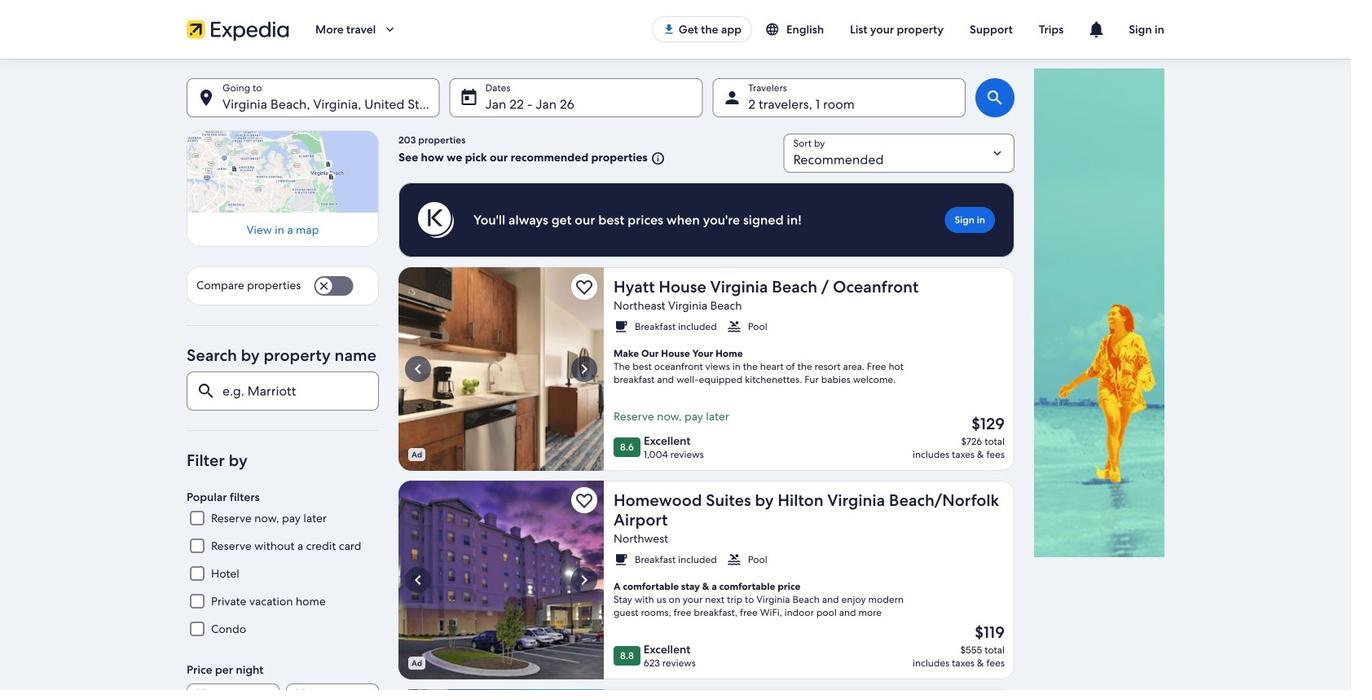 Task type: describe. For each thing, give the bounding box(es) containing it.
static map image image
[[187, 130, 379, 213]]

show previous image for hyatt house virginia beach / oceanfront image
[[408, 359, 428, 379]]

expedia logo image
[[187, 18, 289, 41]]

show next image for hyatt house virginia beach / oceanfront image
[[575, 359, 594, 379]]

lobby image
[[399, 267, 604, 471]]

0 vertical spatial small image
[[765, 22, 787, 37]]

more travel image
[[383, 22, 397, 37]]

0 vertical spatial small image
[[648, 151, 666, 166]]

small image for bar (on property) image
[[727, 553, 742, 567]]

download the app button image
[[662, 23, 675, 36]]

search image
[[985, 88, 1005, 108]]

small image for lobby image
[[727, 319, 742, 334]]

communication center icon image
[[1087, 20, 1106, 39]]

small image for bar (on property) image
[[614, 553, 628, 567]]



Task type: vqa. For each thing, say whether or not it's contained in the screenshot.
your in the main content
no



Task type: locate. For each thing, give the bounding box(es) containing it.
small image
[[648, 151, 666, 166], [614, 319, 628, 334], [614, 553, 628, 567]]

2 vertical spatial small image
[[614, 553, 628, 567]]

Save Hyatt House Virginia Beach / Oceanfront to a trip checkbox
[[571, 274, 597, 300]]

small image
[[765, 22, 787, 37], [727, 319, 742, 334], [727, 553, 742, 567]]

show next image for homewood suites by hilton virginia beach/norfolk airport image
[[575, 571, 594, 590]]

bar (on property) image
[[399, 481, 604, 680]]

1 vertical spatial small image
[[614, 319, 628, 334]]

Save Homewood Suites by Hilton Virginia Beach/Norfolk Airport to a trip checkbox
[[571, 487, 597, 513]]

show previous image for homewood suites by hilton virginia beach/norfolk airport image
[[408, 571, 428, 590]]

1 vertical spatial small image
[[727, 319, 742, 334]]

2 vertical spatial small image
[[727, 553, 742, 567]]

small image for lobby image
[[614, 319, 628, 334]]



